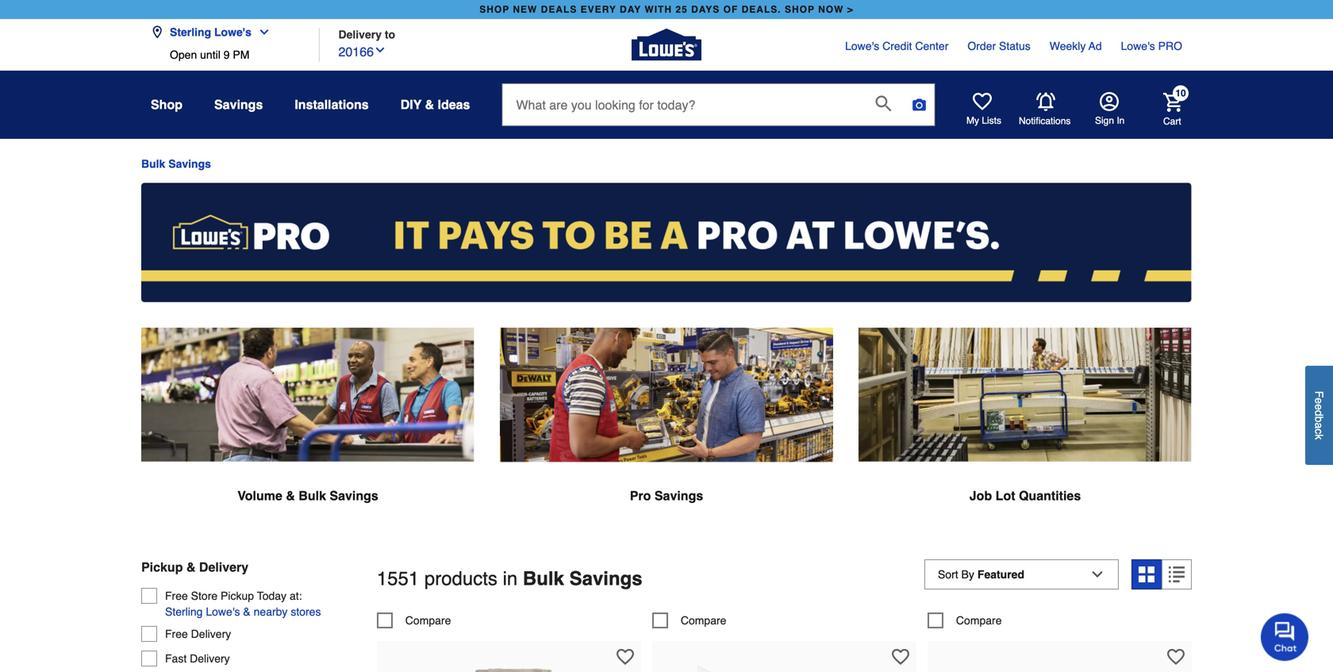 Task type: vqa. For each thing, say whether or not it's contained in the screenshot.
Ivory Wool: SM1017 on the top right of the page
no



Task type: describe. For each thing, give the bounding box(es) containing it.
compare for 1001364364 "element"
[[956, 614, 1002, 627]]

installations button
[[295, 90, 369, 119]]

2 e from the top
[[1313, 404, 1326, 410]]

cart
[[1163, 116, 1181, 127]]

0 vertical spatial pickup
[[141, 560, 183, 575]]

lowe's credit center
[[845, 40, 949, 52]]

bulk savings link
[[141, 157, 211, 170]]

sterling for sterling lowe's & nearby stores
[[165, 606, 203, 618]]

lowe's pro link
[[1121, 38, 1182, 54]]

delivery up free store pickup today at:
[[199, 560, 249, 575]]

of
[[723, 4, 738, 15]]

>
[[847, 4, 854, 15]]

fast
[[165, 652, 187, 665]]

f
[[1313, 391, 1326, 398]]

compare for 1000842744 element
[[681, 614, 726, 627]]

job lot quantities link
[[859, 328, 1192, 544]]

today
[[257, 590, 287, 602]]

25
[[676, 4, 688, 15]]

fast delivery
[[165, 652, 230, 665]]

sign in
[[1095, 115, 1125, 126]]

free for free delivery
[[165, 628, 188, 640]]

diy & ideas
[[401, 97, 470, 112]]

1 e from the top
[[1313, 398, 1326, 404]]

lowe's left pro
[[1121, 40, 1155, 52]]

diy
[[401, 97, 422, 112]]

lot
[[996, 488, 1015, 503]]

sterling lowe's button
[[151, 16, 277, 48]]

volume
[[237, 488, 282, 503]]

chat invite button image
[[1261, 613, 1309, 661]]

compare for '5013767297' element
[[405, 614, 451, 627]]

9
[[224, 48, 230, 61]]

products
[[424, 568, 497, 590]]

f e e d b a c k
[[1313, 391, 1326, 440]]

lowe's home improvement cart image
[[1163, 93, 1182, 112]]

lowe's down free store pickup today at:
[[206, 606, 240, 618]]

1001364364 element
[[928, 613, 1002, 628]]

sterling lowe's
[[170, 26, 251, 38]]

lists
[[982, 115, 1001, 126]]

job lot quantities
[[970, 488, 1081, 503]]

pro
[[630, 488, 651, 503]]

delivery up '20166'
[[338, 28, 382, 41]]

free for free store pickup today at:
[[165, 590, 188, 602]]

grid view image
[[1139, 567, 1155, 583]]

days
[[691, 4, 720, 15]]

new
[[513, 4, 538, 15]]

reliabilt 1-in x 4-in x 8-ft primed spruce pine fir board image
[[697, 649, 872, 672]]

weekly
[[1050, 40, 1086, 52]]

b
[[1313, 416, 1326, 423]]

20166 button
[[338, 41, 386, 62]]

status
[[999, 40, 1031, 52]]

f e e d b a c k button
[[1305, 366, 1333, 465]]

order status
[[968, 40, 1031, 52]]

volume & bulk savings
[[237, 488, 378, 503]]

1551 products in bulk savings
[[377, 568, 643, 590]]

1 shop from the left
[[479, 4, 510, 15]]

my lists
[[967, 115, 1001, 126]]

1 horizontal spatial pickup
[[221, 590, 254, 602]]

lowe's pro
[[1121, 40, 1182, 52]]

a
[[1313, 423, 1326, 429]]

location image
[[151, 26, 163, 38]]

sign in button
[[1095, 92, 1125, 127]]

day
[[620, 4, 641, 15]]

lowe's home improvement account image
[[1100, 92, 1119, 111]]

delivery down free delivery at the bottom left
[[190, 652, 230, 665]]

& for volume
[[286, 488, 295, 503]]

order
[[968, 40, 996, 52]]

at:
[[290, 590, 302, 602]]

in
[[503, 568, 518, 590]]

a lowe's associate showing a customer batteries for a dewalt impact driver in the tools aisle. image
[[500, 328, 833, 462]]

shop new deals every day with 25 days of deals. shop now >
[[479, 4, 854, 15]]

lowe's home improvement logo image
[[632, 10, 702, 80]]

sign
[[1095, 115, 1114, 126]]

credit
[[883, 40, 912, 52]]

order status link
[[968, 38, 1031, 54]]

ad
[[1089, 40, 1102, 52]]



Task type: locate. For each thing, give the bounding box(es) containing it.
bulk
[[141, 157, 165, 170], [299, 488, 326, 503], [523, 568, 564, 590]]

20166
[[338, 44, 374, 59]]

now
[[818, 4, 844, 15]]

quantities
[[1019, 488, 1081, 503]]

every
[[581, 4, 616, 15]]

5013767297 element
[[377, 613, 451, 628]]

lowe's up 9
[[214, 26, 251, 38]]

1000842744 element
[[652, 613, 726, 628]]

pickup & delivery
[[141, 560, 249, 575]]

k
[[1313, 434, 1326, 440]]

lowe's
[[214, 26, 251, 38], [845, 40, 879, 52], [1121, 40, 1155, 52], [206, 606, 240, 618]]

0 vertical spatial bulk
[[141, 157, 165, 170]]

savings inside volume & bulk savings link
[[330, 488, 378, 503]]

sterling
[[170, 26, 211, 38], [165, 606, 203, 618]]

1 vertical spatial sterling
[[165, 606, 203, 618]]

1 vertical spatial chevron down image
[[374, 44, 386, 56]]

None search field
[[502, 83, 935, 141]]

0 horizontal spatial chevron down image
[[251, 26, 271, 38]]

pickup up sterling lowe's & nearby stores
[[221, 590, 254, 602]]

2 horizontal spatial bulk
[[523, 568, 564, 590]]

2 shop from the left
[[785, 4, 815, 15]]

d
[[1313, 410, 1326, 416]]

Search Query text field
[[503, 84, 863, 125]]

2 horizontal spatial compare
[[956, 614, 1002, 627]]

shop left now
[[785, 4, 815, 15]]

savings
[[214, 97, 263, 112], [168, 157, 211, 170], [330, 488, 378, 503], [655, 488, 703, 503], [569, 568, 643, 590]]

e up d
[[1313, 398, 1326, 404]]

shop
[[151, 97, 183, 112]]

shop left the new
[[479, 4, 510, 15]]

lowe's home improvement notification center image
[[1036, 92, 1055, 111]]

1 vertical spatial bulk
[[299, 488, 326, 503]]

sterling for sterling lowe's
[[170, 26, 211, 38]]

c
[[1313, 429, 1326, 434]]

compare inside 1001364364 "element"
[[956, 614, 1002, 627]]

1 vertical spatial pickup
[[221, 590, 254, 602]]

bulk down shop button on the left top
[[141, 157, 165, 170]]

sterling lowe's & nearby stores
[[165, 606, 321, 618]]

open
[[170, 48, 197, 61]]

e up b
[[1313, 404, 1326, 410]]

1 horizontal spatial heart outline image
[[892, 648, 909, 666]]

1 heart outline image from the left
[[616, 648, 634, 666]]

two lowe's associates helping a customer at the pro desk. image
[[141, 328, 475, 462]]

free store pickup today at:
[[165, 590, 302, 602]]

diy & ideas button
[[401, 90, 470, 119]]

2 free from the top
[[165, 628, 188, 640]]

bulk savings
[[141, 157, 211, 170]]

lowe's credit center link
[[845, 38, 949, 54]]

search image
[[876, 95, 892, 111]]

pro
[[1158, 40, 1182, 52]]

nearby
[[254, 606, 288, 618]]

savings inside pro savings link
[[655, 488, 703, 503]]

to
[[385, 28, 395, 41]]

1 horizontal spatial bulk
[[299, 488, 326, 503]]

0 horizontal spatial shop
[[479, 4, 510, 15]]

notifications
[[1019, 115, 1071, 126]]

stores
[[291, 606, 321, 618]]

shop new deals every day with 25 days of deals. shop now > link
[[476, 0, 857, 19]]

job
[[970, 488, 992, 503]]

0 horizontal spatial pickup
[[141, 560, 183, 575]]

bulk inside volume & bulk savings link
[[299, 488, 326, 503]]

weekly ad link
[[1050, 38, 1102, 54]]

free
[[165, 590, 188, 602], [165, 628, 188, 640]]

store
[[191, 590, 218, 602]]

savings button
[[214, 90, 263, 119]]

1551
[[377, 568, 419, 590]]

2 compare from the left
[[681, 614, 726, 627]]

1 horizontal spatial shop
[[785, 4, 815, 15]]

weekly ad
[[1050, 40, 1102, 52]]

open until 9 pm
[[170, 48, 249, 61]]

a man pushing a blue panel mover loaded with moulding and a door in front of a millwork display. image
[[859, 328, 1192, 462]]

in
[[1117, 115, 1125, 126]]

ideas
[[438, 97, 470, 112]]

installations
[[295, 97, 369, 112]]

0 horizontal spatial compare
[[405, 614, 451, 627]]

compare inside '5013767297' element
[[405, 614, 451, 627]]

0 horizontal spatial bulk
[[141, 157, 165, 170]]

0 horizontal spatial heart outline image
[[616, 648, 634, 666]]

e
[[1313, 398, 1326, 404], [1313, 404, 1326, 410]]

lowe's inside 'link'
[[845, 40, 879, 52]]

sakrete high-strength 80-lb high strength concrete mix image
[[422, 649, 596, 672]]

pro savings link
[[500, 328, 833, 544]]

0 vertical spatial free
[[165, 590, 188, 602]]

1 free from the top
[[165, 590, 188, 602]]

& right diy
[[425, 97, 434, 112]]

2 vertical spatial bulk
[[523, 568, 564, 590]]

1 compare from the left
[[405, 614, 451, 627]]

my
[[967, 115, 979, 126]]

free delivery
[[165, 628, 231, 640]]

list view image
[[1169, 567, 1185, 583]]

deals
[[541, 4, 577, 15]]

shop button
[[151, 90, 183, 119]]

my lists link
[[967, 92, 1001, 127]]

sterling lowe's & nearby stores button
[[165, 604, 321, 620]]

0 vertical spatial sterling
[[170, 26, 211, 38]]

with
[[645, 4, 672, 15]]

lowe's home improvement lists image
[[973, 92, 992, 111]]

delivery to
[[338, 28, 395, 41]]

chevron down image
[[251, 26, 271, 38], [374, 44, 386, 56]]

shop
[[479, 4, 510, 15], [785, 4, 815, 15]]

& for pickup
[[186, 560, 196, 575]]

it pays to be a pro at lowe's. image
[[141, 183, 1192, 302]]

sterling up open
[[170, 26, 211, 38]]

sterling down store
[[165, 606, 203, 618]]

until
[[200, 48, 220, 61]]

compare
[[405, 614, 451, 627], [681, 614, 726, 627], [956, 614, 1002, 627]]

& down free store pickup today at:
[[243, 606, 251, 618]]

heart outline image
[[1167, 648, 1185, 666]]

pro savings
[[630, 488, 703, 503]]

center
[[915, 40, 949, 52]]

0 vertical spatial chevron down image
[[251, 26, 271, 38]]

heart outline image
[[616, 648, 634, 666], [892, 648, 909, 666]]

3 compare from the left
[[956, 614, 1002, 627]]

& for diy
[[425, 97, 434, 112]]

10
[[1176, 88, 1186, 99]]

free up fast
[[165, 628, 188, 640]]

1 horizontal spatial compare
[[681, 614, 726, 627]]

2 heart outline image from the left
[[892, 648, 909, 666]]

pickup up free delivery at the bottom left
[[141, 560, 183, 575]]

pm
[[233, 48, 249, 61]]

chevron down image inside 20166 'button'
[[374, 44, 386, 56]]

volume & bulk savings link
[[141, 328, 475, 544]]

camera image
[[911, 97, 927, 113]]

1 vertical spatial free
[[165, 628, 188, 640]]

& right volume at the bottom left of page
[[286, 488, 295, 503]]

1 horizontal spatial chevron down image
[[374, 44, 386, 56]]

& up store
[[186, 560, 196, 575]]

free left store
[[165, 590, 188, 602]]

pickup
[[141, 560, 183, 575], [221, 590, 254, 602]]

compare inside 1000842744 element
[[681, 614, 726, 627]]

bulk right in
[[523, 568, 564, 590]]

lowe's left credit
[[845, 40, 879, 52]]

delivery up the fast delivery
[[191, 628, 231, 640]]

bulk right volume at the bottom left of page
[[299, 488, 326, 503]]

deals.
[[742, 4, 781, 15]]



